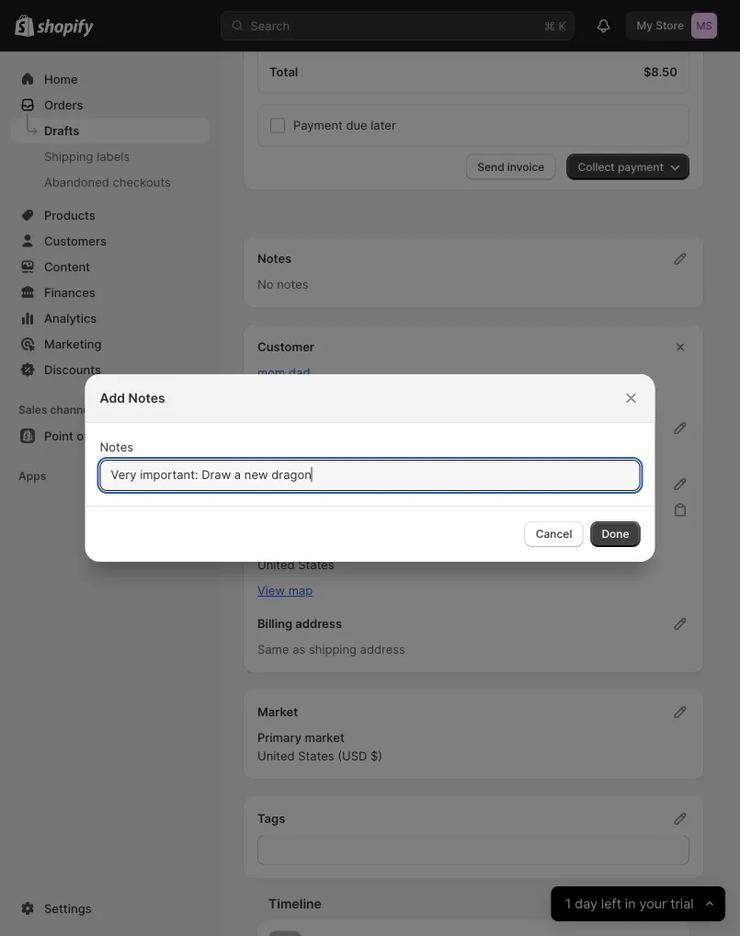 Task type: describe. For each thing, give the bounding box(es) containing it.
sales channels button
[[11, 397, 210, 423]]

drafts
[[44, 123, 79, 138]]

or
[[347, 0, 359, 8]]

add shipping or delivery
[[270, 0, 359, 23]]

not
[[401, 35, 422, 50]]

2 dad from the top
[[289, 503, 310, 517]]

tags
[[258, 812, 286, 826]]

market
[[258, 705, 298, 719]]

primary
[[258, 731, 302, 745]]

avatar with initials m a image
[[269, 932, 302, 937]]

⌘ k
[[545, 18, 567, 33]]

search
[[251, 18, 290, 33]]

address for shipping address
[[312, 477, 358, 491]]

2 vertical spatial address
[[360, 643, 406, 657]]

view
[[258, 584, 285, 598]]

same
[[258, 643, 289, 657]]

$0.00
[[645, 35, 678, 50]]

shopify image
[[37, 19, 94, 37]]

sales
[[18, 403, 47, 417]]

payment due later
[[293, 118, 396, 132]]

payment
[[293, 118, 343, 132]]

$)
[[371, 749, 383, 764]]

⌘
[[545, 18, 556, 33]]

1 states from the top
[[298, 558, 335, 572]]

abandoned checkouts
[[44, 175, 171, 189]]

mom dad link
[[258, 366, 310, 380]]

1 united from the top
[[258, 558, 295, 572]]

view map link
[[258, 584, 313, 598]]

send
[[478, 160, 505, 173]]

done
[[602, 528, 630, 541]]

timeline
[[269, 896, 322, 912]]

1 vertical spatial notes
[[128, 391, 165, 406]]

1 dad from the top
[[289, 366, 310, 380]]

information
[[307, 421, 373, 435]]

cancel button
[[525, 522, 584, 547]]

k
[[559, 18, 567, 33]]

shipping address
[[258, 477, 358, 491]]

1 vertical spatial shipping
[[309, 643, 357, 657]]

Notes text field
[[100, 460, 641, 491]]

shipping labels
[[44, 149, 130, 163]]

total
[[270, 65, 298, 79]]

united inside primary market united states (usd $)
[[258, 749, 295, 764]]

done button
[[591, 522, 641, 547]]

customer
[[258, 340, 315, 354]]

calculated
[[425, 35, 483, 50]]

contact information
[[258, 421, 373, 435]]

billing
[[258, 617, 293, 631]]

united states
[[258, 558, 335, 572]]

discounts
[[44, 362, 101, 377]]

primary market united states (usd $)
[[258, 731, 383, 764]]

add shipping or delivery button
[[259, 0, 403, 29]]

(usd
[[338, 749, 367, 764]]

notes
[[277, 277, 309, 292]]

home
[[44, 72, 78, 86]]

contact
[[258, 421, 304, 435]]

add notes dialog
[[0, 374, 741, 562]]

market
[[305, 731, 345, 745]]

discounts link
[[11, 357, 210, 383]]

invoice
[[508, 160, 545, 173]]

no for no notes
[[258, 277, 274, 292]]

drafts link
[[11, 118, 210, 144]]

orders link
[[11, 92, 210, 118]]

settings link
[[11, 896, 210, 922]]

delivery
[[270, 9, 314, 23]]

checkouts
[[113, 175, 171, 189]]



Task type: vqa. For each thing, say whether or not it's contained in the screenshot.
the bottommost States
yes



Task type: locate. For each thing, give the bounding box(es) containing it.
states down 'market'
[[298, 749, 335, 764]]

notes
[[258, 252, 292, 266], [128, 391, 165, 406], [100, 440, 133, 454]]

1 mom dad from the top
[[258, 366, 310, 380]]

abandoned checkouts link
[[11, 169, 210, 195]]

0 vertical spatial notes
[[258, 252, 292, 266]]

labels
[[97, 149, 130, 163]]

add inside the add shipping or delivery
[[270, 0, 292, 8]]

2 mom dad from the top
[[258, 503, 310, 517]]

mom dad
[[258, 366, 310, 380], [258, 503, 310, 517]]

address up the same as shipping address
[[296, 617, 342, 631]]

1 vertical spatial add
[[100, 391, 125, 406]]

shipping inside the add shipping or delivery
[[296, 0, 344, 8]]

shipping down 'drafts'
[[44, 149, 93, 163]]

mom
[[258, 366, 286, 380], [258, 503, 286, 517]]

no left "email"
[[258, 447, 274, 461]]

send invoice
[[478, 160, 545, 173]]

channels
[[50, 403, 99, 417]]

mom down the customer
[[258, 366, 286, 380]]

dad down the customer
[[289, 366, 310, 380]]

mom dad down the customer
[[258, 366, 310, 380]]

notes up apps button
[[100, 440, 133, 454]]

send invoice button
[[467, 154, 556, 180]]

add down discounts link
[[100, 391, 125, 406]]

2 states from the top
[[298, 749, 335, 764]]

1 vertical spatial shipping
[[258, 477, 309, 491]]

2 united from the top
[[258, 749, 295, 764]]

not calculated
[[401, 35, 483, 50]]

no left the notes
[[258, 277, 274, 292]]

due
[[346, 118, 368, 132]]

add for add notes
[[100, 391, 125, 406]]

dad
[[289, 366, 310, 380], [289, 503, 310, 517]]

billing address
[[258, 617, 342, 631]]

email
[[277, 447, 307, 461]]

1 vertical spatial states
[[298, 749, 335, 764]]

mom dad down shipping address at left bottom
[[258, 503, 310, 517]]

1 mom from the top
[[258, 366, 286, 380]]

dad down shipping address at left bottom
[[289, 503, 310, 517]]

1 vertical spatial united
[[258, 749, 295, 764]]

1 vertical spatial no
[[258, 447, 274, 461]]

0 horizontal spatial add
[[100, 391, 125, 406]]

0 vertical spatial united
[[258, 558, 295, 572]]

shipping for shipping labels
[[44, 149, 93, 163]]

0 vertical spatial shipping
[[296, 0, 344, 8]]

settings
[[44, 902, 92, 916]]

states inside primary market united states (usd $)
[[298, 749, 335, 764]]

0 vertical spatial address
[[312, 477, 358, 491]]

apps button
[[11, 464, 210, 489]]

address down provided
[[312, 477, 358, 491]]

notes down discounts link
[[128, 391, 165, 406]]

add
[[270, 0, 292, 8], [100, 391, 125, 406]]

united
[[258, 558, 295, 572], [258, 749, 295, 764]]

shipping
[[44, 149, 93, 163], [258, 477, 309, 491]]

no notes
[[258, 277, 309, 292]]

$8.50
[[644, 65, 678, 79]]

add for add shipping or delivery
[[270, 0, 292, 8]]

0 vertical spatial states
[[298, 558, 335, 572]]

0 vertical spatial shipping
[[44, 149, 93, 163]]

same as shipping address
[[258, 643, 406, 657]]

2 no from the top
[[258, 447, 274, 461]]

orders
[[44, 98, 83, 112]]

later
[[371, 118, 396, 132]]

0 horizontal spatial shipping
[[44, 149, 93, 163]]

address right as
[[360, 643, 406, 657]]

address
[[312, 477, 358, 491], [296, 617, 342, 631], [360, 643, 406, 657]]

1 vertical spatial mom
[[258, 503, 286, 517]]

shipping down "email"
[[258, 477, 309, 491]]

0 vertical spatial mom
[[258, 366, 286, 380]]

united down primary
[[258, 749, 295, 764]]

shipping up delivery
[[296, 0, 344, 8]]

abandoned
[[44, 175, 109, 189]]

as
[[293, 643, 306, 657]]

cancel
[[536, 528, 573, 541]]

map
[[289, 584, 313, 598]]

shipping
[[296, 0, 344, 8], [309, 643, 357, 657]]

no
[[258, 277, 274, 292], [258, 447, 274, 461]]

1 no from the top
[[258, 277, 274, 292]]

0 vertical spatial no
[[258, 277, 274, 292]]

address for billing address
[[296, 617, 342, 631]]

apps
[[18, 470, 46, 483]]

1 vertical spatial mom dad
[[258, 503, 310, 517]]

1 horizontal spatial add
[[270, 0, 292, 8]]

shipping for shipping address
[[258, 477, 309, 491]]

1 vertical spatial address
[[296, 617, 342, 631]]

no for no email provided
[[258, 447, 274, 461]]

add inside 'dialog'
[[100, 391, 125, 406]]

states up map
[[298, 558, 335, 572]]

sales channels
[[18, 403, 99, 417]]

1 horizontal spatial shipping
[[258, 477, 309, 491]]

shipping labels link
[[11, 144, 210, 169]]

add notes
[[100, 391, 165, 406]]

mom down shipping address at left bottom
[[258, 503, 286, 517]]

home link
[[11, 66, 210, 92]]

provided
[[310, 447, 360, 461]]

view map
[[258, 584, 313, 598]]

notes up no notes
[[258, 252, 292, 266]]

0 vertical spatial add
[[270, 0, 292, 8]]

1 vertical spatial dad
[[289, 503, 310, 517]]

no email provided
[[258, 447, 360, 461]]

0 vertical spatial mom dad
[[258, 366, 310, 380]]

0 vertical spatial dad
[[289, 366, 310, 380]]

2 mom from the top
[[258, 503, 286, 517]]

shipping right as
[[309, 643, 357, 657]]

add up delivery
[[270, 0, 292, 8]]

states
[[298, 558, 335, 572], [298, 749, 335, 764]]

2 vertical spatial notes
[[100, 440, 133, 454]]

united up view
[[258, 558, 295, 572]]



